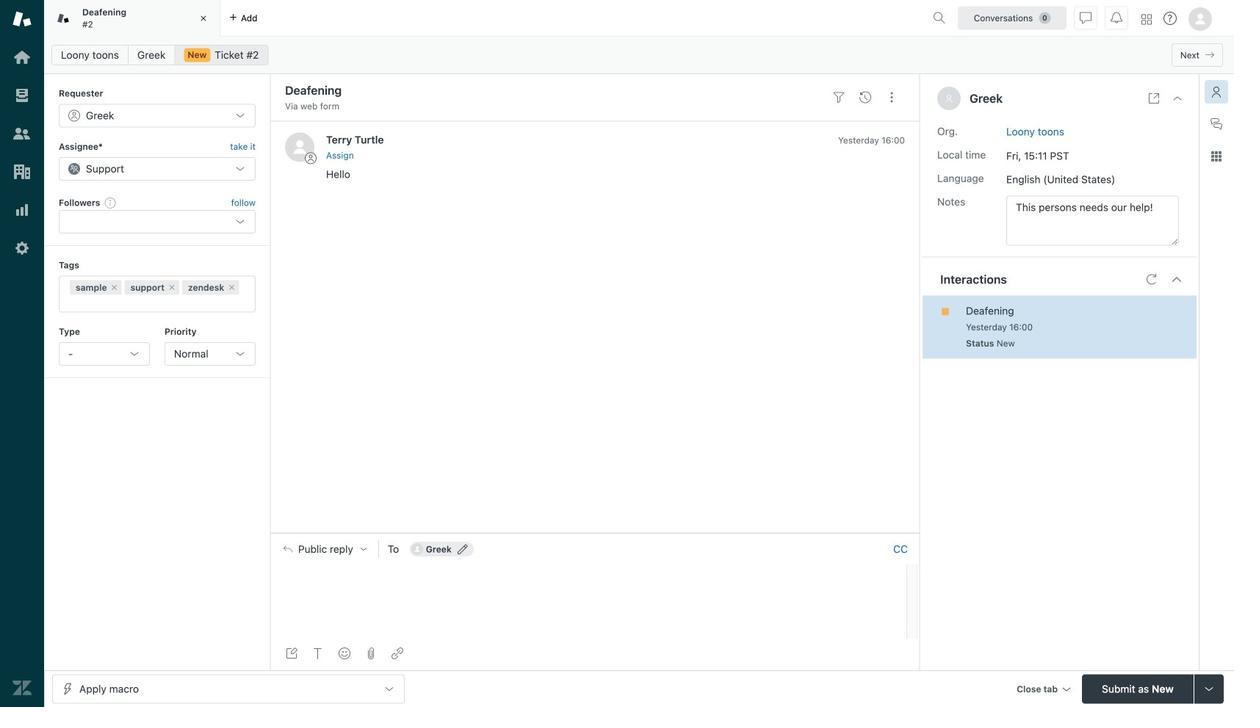 Task type: describe. For each thing, give the bounding box(es) containing it.
close image
[[1172, 93, 1184, 104]]

organizations image
[[12, 162, 32, 181]]

add link (cmd k) image
[[392, 648, 403, 660]]

customers image
[[12, 124, 32, 143]]

draft mode image
[[286, 648, 298, 660]]

remove image
[[168, 283, 176, 292]]

insert emojis image
[[339, 648, 351, 660]]

main element
[[0, 0, 44, 708]]

avatar image
[[285, 133, 314, 162]]

notifications image
[[1111, 12, 1123, 24]]

reporting image
[[12, 201, 32, 220]]

view more details image
[[1148, 93, 1160, 104]]

secondary element
[[44, 40, 1234, 70]]

button displays agent's chat status as invisible. image
[[1080, 12, 1092, 24]]

Yesterday 16:00 text field
[[838, 135, 905, 145]]

zendesk products image
[[1142, 14, 1152, 25]]



Task type: locate. For each thing, give the bounding box(es) containing it.
user image
[[945, 94, 954, 103], [946, 95, 952, 103]]

add attachment image
[[365, 648, 377, 660]]

remove image
[[110, 283, 119, 292], [227, 283, 236, 292]]

customer context image
[[1211, 86, 1223, 98]]

1 horizontal spatial remove image
[[227, 283, 236, 292]]

1 remove image from the left
[[110, 283, 119, 292]]

filter image
[[833, 92, 845, 103]]

apps image
[[1211, 151, 1223, 162]]

get started image
[[12, 48, 32, 67]]

None text field
[[1007, 196, 1179, 246]]

hide composer image
[[589, 527, 601, 539]]

Subject field
[[282, 82, 823, 99]]

edit user image
[[458, 544, 468, 555]]

tabs tab list
[[44, 0, 927, 37]]

close image
[[196, 11, 211, 26]]

views image
[[12, 86, 32, 105]]

Yesterday 16:00 text field
[[966, 322, 1033, 333]]

remove image left remove icon
[[110, 283, 119, 292]]

0 horizontal spatial remove image
[[110, 283, 119, 292]]

zendesk support image
[[12, 10, 32, 29]]

ticket actions image
[[886, 92, 898, 103]]

tab
[[44, 0, 220, 37]]

events image
[[860, 92, 871, 103]]

info on adding followers image
[[105, 197, 116, 209]]

format text image
[[312, 648, 324, 660]]

remove image right remove icon
[[227, 283, 236, 292]]

zendesk image
[[12, 679, 32, 698]]

get help image
[[1164, 12, 1177, 25]]

admin image
[[12, 239, 32, 258]]

displays possible ticket submission types image
[[1204, 684, 1215, 695]]

2 remove image from the left
[[227, 283, 236, 292]]



Task type: vqa. For each thing, say whether or not it's contained in the screenshot.
field
no



